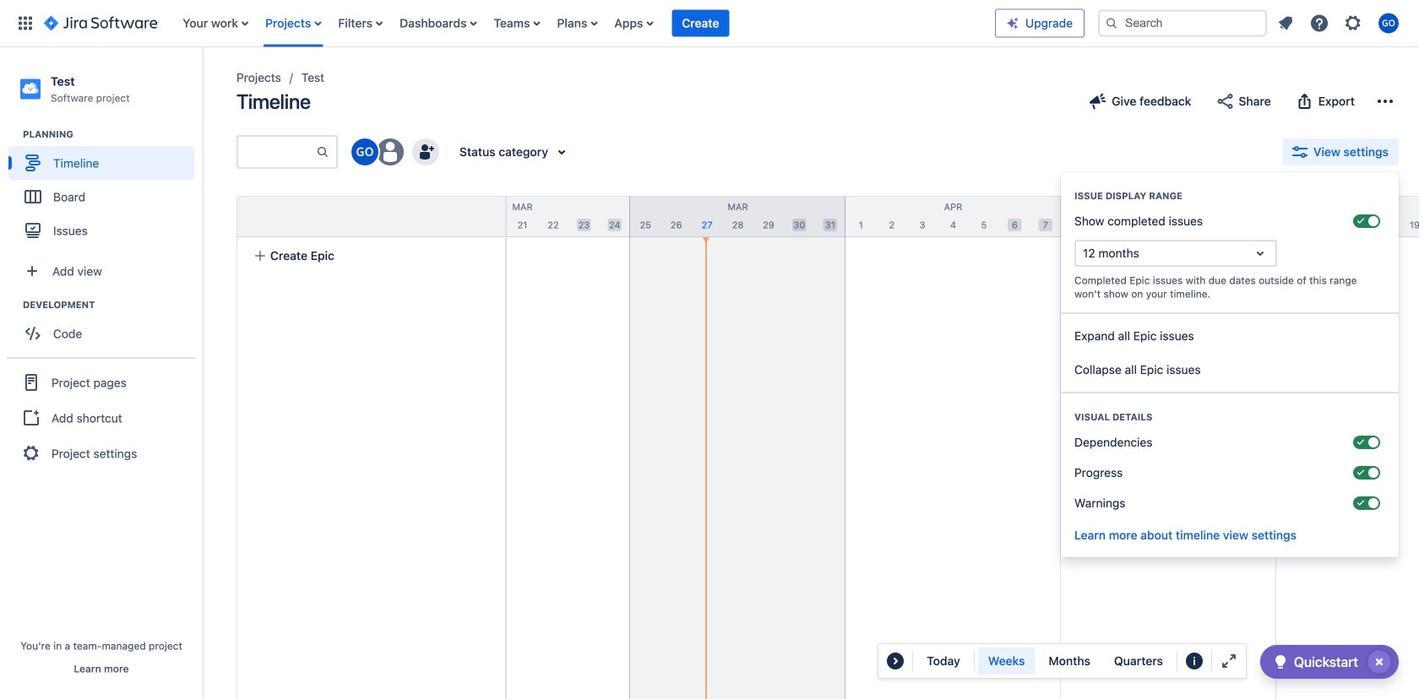 Task type: vqa. For each thing, say whether or not it's contained in the screenshot.
Settings 'image'
yes



Task type: locate. For each thing, give the bounding box(es) containing it.
Search timeline text field
[[238, 137, 316, 167]]

heading
[[23, 128, 202, 141], [1061, 189, 1399, 203], [23, 298, 202, 312], [1061, 411, 1399, 424]]

6 column header from the left
[[1277, 197, 1420, 237]]

settings image
[[1343, 13, 1364, 33]]

column header
[[199, 197, 415, 237], [415, 197, 630, 237], [630, 197, 846, 237], [846, 197, 1061, 237], [1061, 197, 1277, 237], [1277, 197, 1420, 237]]

row group
[[237, 196, 505, 237]]

notifications image
[[1276, 13, 1296, 33]]

appswitcher icon image
[[15, 13, 35, 33]]

banner
[[0, 0, 1420, 47]]

group
[[8, 128, 202, 253], [8, 298, 202, 356], [1061, 313, 1399, 392], [7, 358, 196, 478], [978, 648, 1174, 675]]

4 column header from the left
[[846, 197, 1061, 237]]

row
[[237, 197, 505, 237]]

issue display range group
[[1061, 172, 1399, 313]]

5 column header from the left
[[1061, 197, 1277, 237]]

check image
[[1271, 652, 1291, 673]]

None search field
[[1098, 10, 1267, 37]]

help image
[[1310, 13, 1330, 33]]

add people image
[[416, 142, 436, 162]]

development image
[[3, 295, 23, 315]]

list item
[[672, 0, 730, 47]]

search image
[[1105, 16, 1119, 30]]

jira software image
[[44, 13, 157, 33], [44, 13, 157, 33]]

list
[[174, 0, 995, 47], [1271, 8, 1409, 38]]

visual details group
[[1061, 392, 1399, 527]]



Task type: describe. For each thing, give the bounding box(es) containing it.
sidebar navigation image
[[184, 68, 221, 101]]

1 column header from the left
[[199, 197, 415, 237]]

legend image
[[1185, 651, 1205, 672]]

export icon image
[[1295, 91, 1315, 112]]

timeline grid
[[199, 196, 1420, 700]]

planning image
[[3, 124, 23, 145]]

dismiss quickstart image
[[1366, 649, 1393, 676]]

sidebar element
[[0, 47, 203, 700]]

enter full screen image
[[1219, 651, 1239, 672]]

3 column header from the left
[[630, 197, 846, 237]]

0 horizontal spatial list
[[174, 0, 995, 47]]

row group inside timeline grid
[[237, 196, 505, 237]]

2 column header from the left
[[415, 197, 630, 237]]

row inside timeline grid
[[237, 197, 505, 237]]

1 horizontal spatial list
[[1271, 8, 1409, 38]]

your profile and settings image
[[1379, 13, 1399, 33]]

Search field
[[1098, 10, 1267, 37]]

open image
[[1251, 243, 1271, 264]]

primary element
[[10, 0, 995, 47]]



